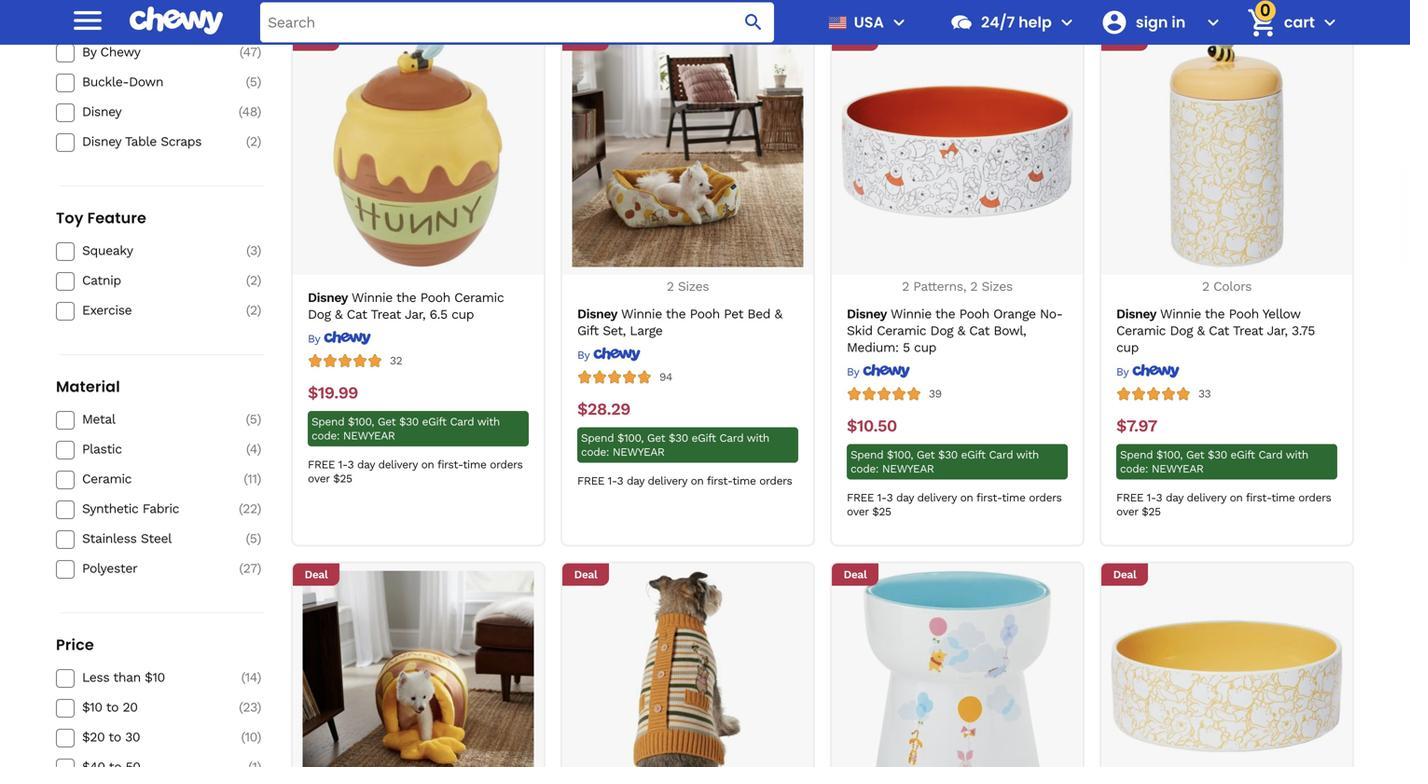Task type: locate. For each thing, give the bounding box(es) containing it.
menu image right the usa
[[888, 11, 910, 34]]

$10 to 20 link
[[82, 700, 215, 716]]

to left the 30
[[109, 730, 121, 745]]

over down $10.50 text field
[[847, 506, 869, 519]]

deal for disney winnie the pooh yellow ceramic dog & cat treat jar, 3.75 cup image
[[1113, 33, 1136, 46]]

1 horizontal spatial $10
[[145, 670, 165, 686]]

1 horizontal spatial cup
[[914, 340, 937, 356]]

card
[[450, 416, 474, 429], [720, 432, 744, 445], [989, 449, 1013, 462], [1259, 449, 1283, 462]]

( 5 ) up ( 27 )
[[246, 531, 261, 547]]

10 ) from the top
[[257, 472, 261, 487]]

& down '2 patterns, 2 sizes' on the right top of page
[[958, 323, 965, 339]]

2 horizontal spatial dog
[[1170, 323, 1193, 339]]

( for metal
[[246, 412, 250, 427]]

1- for $28.29
[[608, 475, 617, 488]]

the inside winnie the pooh orange no- skid ceramic dog & cat bowl, medium: 5 cup
[[935, 306, 955, 322]]

7 ) from the top
[[257, 303, 261, 318]]

(
[[240, 44, 243, 60], [246, 74, 250, 90], [239, 104, 242, 119], [246, 134, 250, 149], [246, 243, 250, 258], [246, 273, 250, 288], [246, 303, 250, 318], [246, 412, 250, 427], [246, 442, 250, 457], [244, 472, 248, 487], [239, 501, 243, 517], [246, 531, 250, 547], [239, 561, 243, 576], [241, 670, 245, 686], [239, 700, 243, 715], [241, 730, 245, 745]]

the for $7.97
[[1205, 306, 1225, 322]]

pooh inside winnie the pooh pet bed & gift set, large
[[690, 306, 720, 322]]

1 vertical spatial ( 2 )
[[246, 273, 261, 288]]

3
[[250, 243, 257, 258], [348, 459, 354, 472], [617, 475, 623, 488], [887, 492, 893, 505], [1156, 492, 1162, 505]]

1-
[[338, 459, 348, 472], [608, 475, 617, 488], [877, 492, 887, 505], [1147, 492, 1156, 505]]

disney winnie the pooh yellow no-skid ceramic dog & cat bowl, medium: 5 cup image
[[1111, 571, 1343, 768]]

2 ) from the top
[[257, 74, 261, 90]]

fabric
[[143, 501, 179, 517]]

6.5
[[430, 307, 447, 322]]

5 for stainless steel
[[250, 531, 257, 547]]

1- for $7.97
[[1147, 492, 1156, 505]]

( 10 )
[[241, 730, 261, 745]]

$10.50
[[847, 417, 897, 436]]

ceramic inside winnie the pooh orange no- skid ceramic dog & cat bowl, medium: 5 cup
[[877, 323, 926, 339]]

chewy image up $7.97 on the bottom
[[1132, 364, 1180, 379]]

1 horizontal spatial jar,
[[1267, 323, 1288, 339]]

( 2 ) for disney table scraps
[[246, 134, 261, 149]]

3 ( 2 ) from the top
[[246, 303, 261, 318]]

2 colors
[[1202, 279, 1252, 294]]

$10 right than at the left bottom
[[145, 670, 165, 686]]

( for by chewy
[[240, 44, 243, 60]]

1 horizontal spatial over
[[847, 506, 869, 519]]

delivery
[[378, 459, 418, 472], [648, 475, 687, 488], [917, 492, 957, 505], [1187, 492, 1226, 505]]

1- down $28.29 text field
[[608, 475, 617, 488]]

) for by chewy
[[257, 44, 261, 60]]

0 horizontal spatial sizes
[[678, 279, 709, 294]]

winnie the pooh ceramic dog & cat treat jar, 6.5 cup
[[308, 290, 504, 322]]

disney winnie the pooh ceramic dog & cat treat jar, 6.5 cup image
[[303, 36, 534, 267]]

Search text field
[[260, 2, 774, 42]]

) for plastic
[[257, 442, 261, 457]]

by left chewy
[[82, 44, 96, 60]]

delivery for $28.29
[[648, 475, 687, 488]]

the for $28.29
[[666, 306, 686, 322]]

$10
[[145, 670, 165, 686], [82, 700, 102, 715]]

to left 20 at bottom
[[106, 700, 119, 715]]

5 up 4
[[250, 412, 257, 427]]

polyester
[[82, 561, 137, 576]]

free for $7.97
[[1117, 492, 1144, 505]]

1 horizontal spatial dog
[[930, 323, 953, 339]]

over
[[308, 473, 330, 486], [847, 506, 869, 519], [1117, 506, 1138, 519]]

by up $7.97 on the bottom
[[1117, 366, 1129, 379]]

2 horizontal spatial $25
[[1142, 506, 1161, 519]]

help menu image
[[1056, 11, 1078, 34]]

( for stainless steel
[[246, 531, 250, 547]]

24/7
[[981, 12, 1015, 33]]

2 sizes
[[667, 279, 709, 294]]

chewy home image
[[130, 0, 223, 41]]

2 horizontal spatial cat
[[1209, 323, 1229, 339]]

free down $10.50 text field
[[847, 492, 874, 505]]

free 1-3 day delivery on first-time orders over $25 for $10.50
[[847, 492, 1062, 519]]

newyear up free 1-3 day delivery on first-time orders
[[613, 446, 665, 459]]

over down $7.97 text box
[[1117, 506, 1138, 519]]

1 horizontal spatial free 1-3 day delivery on first-time orders over $25
[[847, 492, 1062, 519]]

code: down $28.29 text field
[[581, 446, 609, 459]]

over for $10.50
[[847, 506, 869, 519]]

1 vertical spatial treat
[[1233, 323, 1263, 339]]

by link up $7.97 on the bottom
[[1117, 364, 1180, 379]]

( for polyester
[[239, 561, 243, 576]]

free right ( 11 )
[[308, 459, 335, 472]]

11 ) from the top
[[257, 501, 261, 517]]

& right bed
[[775, 306, 782, 322]]

2 patterns, 2 sizes
[[902, 279, 1013, 294]]

over right ( 11 )
[[308, 473, 330, 486]]

1- down $7.97 text box
[[1147, 492, 1156, 505]]

pooh inside winnie the pooh yellow ceramic dog & cat treat jar, 3.75 cup
[[1229, 306, 1259, 322]]

to for $10
[[106, 700, 119, 715]]

winnie up large
[[621, 306, 662, 322]]

0 vertical spatial ( 2 )
[[246, 134, 261, 149]]

disney for winnie the pooh ceramic dog & cat treat jar, 6.5 cup
[[308, 290, 348, 306]]

spend $100, get $30 egift card with code: newyear down 33 in the bottom of the page
[[1120, 449, 1309, 476]]

& inside winnie the pooh orange no- skid ceramic dog & cat bowl, medium: 5 cup
[[958, 323, 965, 339]]

the down '2 colors'
[[1205, 306, 1225, 322]]

( 11 )
[[244, 472, 261, 487]]

free down $7.97 text box
[[1117, 492, 1144, 505]]

jar, left 6.5
[[405, 307, 426, 322]]

disney winnie the pooh honey pot covered cat & dog bed image
[[303, 571, 534, 768]]

2 horizontal spatial free 1-3 day delivery on first-time orders over $25
[[1117, 492, 1331, 519]]

( 3 )
[[246, 243, 261, 258]]

0 horizontal spatial dog
[[308, 307, 331, 322]]

spend down $10.50 text field
[[851, 449, 884, 462]]

newyear
[[343, 430, 395, 443], [613, 446, 665, 459], [882, 463, 934, 476], [1152, 463, 1204, 476]]

jar, inside winnie the pooh ceramic dog & cat treat jar, 6.5 cup
[[405, 307, 426, 322]]

2 vertical spatial ( 5 )
[[246, 531, 261, 547]]

13 ) from the top
[[257, 561, 261, 576]]

the down 2 sizes
[[666, 306, 686, 322]]

) for $10 to 20
[[257, 700, 261, 715]]

menu image up the 'by chewy'
[[69, 2, 106, 39]]

1 horizontal spatial $25
[[872, 506, 891, 519]]

( 2 )
[[246, 134, 261, 149], [246, 273, 261, 288], [246, 303, 261, 318]]

the inside winnie the pooh yellow ceramic dog & cat treat jar, 3.75 cup
[[1205, 306, 1225, 322]]

2 horizontal spatial cup
[[1117, 340, 1139, 356]]

0 vertical spatial to
[[106, 700, 119, 715]]

cup up $7.97 on the bottom
[[1117, 340, 1139, 356]]

spend for $28.29
[[581, 432, 614, 445]]

get up free 1-3 day delivery on first-time orders
[[647, 432, 665, 445]]

the down patterns,
[[935, 306, 955, 322]]

squeaky link
[[82, 243, 215, 259]]

disney winnie the pooh dog & cat faux cardigan, xx-large image
[[572, 571, 804, 768]]

free 1-3 day delivery on first-time orders over $25 for $7.97
[[1117, 492, 1331, 519]]

by link for $7.97
[[1117, 364, 1180, 379]]

$25 for $10.50
[[872, 506, 891, 519]]

pooh inside winnie the pooh ceramic dog & cat treat jar, 6.5 cup
[[420, 290, 450, 306]]

1- down $10.50 text field
[[877, 492, 887, 505]]

by for $7.97
[[1117, 366, 1129, 379]]

with
[[477, 416, 500, 429], [747, 432, 769, 445], [1016, 449, 1039, 462], [1286, 449, 1309, 462]]

dog inside winnie the pooh yellow ceramic dog & cat treat jar, 3.75 cup
[[1170, 323, 1193, 339]]

in
[[1172, 12, 1186, 33]]

5 up ( 27 )
[[250, 531, 257, 547]]

$30 down 33 in the bottom of the page
[[1208, 449, 1227, 462]]

than
[[113, 670, 141, 686]]

1 ) from the top
[[257, 44, 261, 60]]

) for less than $10
[[257, 670, 261, 686]]

chewy image for $10.50
[[863, 364, 910, 379]]

spend $100, get $30 egift card with code: newyear up free 1-3 day delivery on first-time orders
[[581, 432, 769, 459]]

code: for $7.97
[[1120, 463, 1148, 476]]

6 ) from the top
[[257, 273, 261, 288]]

spend down $28.29 text field
[[581, 432, 614, 445]]

pooh inside winnie the pooh orange no- skid ceramic dog & cat bowl, medium: 5 cup
[[959, 306, 989, 322]]

$30 for $7.97
[[1208, 449, 1227, 462]]

by
[[82, 44, 96, 60], [308, 333, 320, 346], [577, 349, 590, 362], [847, 366, 859, 379], [1117, 366, 1129, 379]]

get down 32
[[378, 416, 396, 429]]

ceramic link
[[82, 471, 215, 488]]

sign
[[1136, 12, 1168, 33]]

33
[[1199, 388, 1211, 401]]

0 horizontal spatial $10
[[82, 700, 102, 715]]

0 horizontal spatial jar,
[[405, 307, 426, 322]]

& down '2 colors'
[[1197, 323, 1205, 339]]

15 ) from the top
[[257, 700, 261, 715]]

( for synthetic fabric
[[239, 501, 243, 517]]

winnie inside winnie the pooh pet bed & gift set, large
[[621, 306, 662, 322]]

0 vertical spatial jar,
[[405, 307, 426, 322]]

the inside winnie the pooh ceramic dog & cat treat jar, 6.5 cup
[[396, 290, 416, 306]]

jar, down the yellow at the top of page
[[1267, 323, 1288, 339]]

$30 down 39
[[938, 449, 958, 462]]

cup up 39
[[914, 340, 937, 356]]

$25
[[333, 473, 352, 486], [872, 506, 891, 519], [1142, 506, 1161, 519]]

$7.97 text field
[[1117, 417, 1157, 437]]

$100, down $7.97 text box
[[1157, 449, 1183, 462]]

sign in link
[[1093, 0, 1198, 45]]

( for exercise
[[246, 303, 250, 318]]

cup inside winnie the pooh orange no- skid ceramic dog & cat bowl, medium: 5 cup
[[914, 340, 937, 356]]

first- for $10.50
[[977, 492, 1002, 505]]

treat up 32
[[371, 307, 401, 322]]

spend $100, get $30 egift card with code: newyear down 32
[[312, 416, 500, 443]]

16 ) from the top
[[257, 730, 261, 745]]

stainless
[[82, 531, 137, 547]]

) for squeaky
[[257, 243, 261, 258]]

pooh
[[420, 290, 450, 306], [690, 306, 720, 322], [959, 306, 989, 322], [1229, 306, 1259, 322]]

newyear down $7.97 text box
[[1152, 463, 1204, 476]]

account menu image
[[1202, 11, 1225, 34]]

free 1-3 day delivery on first-time orders over $25
[[308, 459, 523, 486], [847, 492, 1062, 519], [1117, 492, 1331, 519]]

by down gift
[[577, 349, 590, 362]]

spend
[[312, 416, 344, 429], [581, 432, 614, 445], [851, 449, 884, 462], [1120, 449, 1153, 462]]

spend for $10.50
[[851, 449, 884, 462]]

free for $28.29
[[577, 475, 605, 488]]

1 vertical spatial $10
[[82, 700, 102, 715]]

3 ( 5 ) from the top
[[246, 531, 261, 547]]

cart
[[1284, 12, 1315, 33]]

9 ) from the top
[[257, 442, 261, 457]]

deal
[[305, 33, 328, 46], [574, 33, 597, 46], [844, 33, 867, 46], [1113, 33, 1136, 46], [305, 569, 328, 582], [574, 569, 597, 582], [844, 569, 867, 582], [1113, 569, 1136, 582]]

steel
[[141, 531, 172, 547]]

chewy image down medium:
[[863, 364, 910, 379]]

get down 39
[[917, 449, 935, 462]]

usa
[[854, 12, 884, 33]]

( 47 )
[[240, 44, 261, 60]]

by link down medium:
[[847, 364, 910, 379]]

chewy image down set,
[[593, 347, 641, 362]]

( 14 )
[[241, 670, 261, 686]]

48
[[242, 104, 257, 119]]

8 ) from the top
[[257, 412, 261, 427]]

dog
[[308, 307, 331, 322], [930, 323, 953, 339], [1170, 323, 1193, 339]]

2 horizontal spatial over
[[1117, 506, 1138, 519]]

by link down set,
[[577, 347, 641, 363]]

1 ( 2 ) from the top
[[246, 134, 261, 149]]

1 horizontal spatial cat
[[969, 323, 990, 339]]

newyear for $28.29
[[613, 446, 665, 459]]

by link for $10.50
[[847, 364, 910, 379]]

( for less than $10
[[241, 670, 245, 686]]

3 ) from the top
[[257, 104, 261, 119]]

) for catnip
[[257, 273, 261, 288]]

to
[[106, 700, 119, 715], [109, 730, 121, 745]]

orders for $7.97
[[1299, 492, 1331, 505]]

spend $100, get $30 egift card with code: newyear for $28.29
[[581, 432, 769, 459]]

5 ) from the top
[[257, 243, 261, 258]]

0 vertical spatial treat
[[371, 307, 401, 322]]

card for $7.97
[[1259, 449, 1283, 462]]

jar,
[[405, 307, 426, 322], [1267, 323, 1288, 339]]

pooh up 6.5
[[420, 290, 450, 306]]

pooh for $28.29
[[690, 306, 720, 322]]

0 horizontal spatial cup
[[452, 307, 474, 322]]

the
[[396, 290, 416, 306], [666, 306, 686, 322], [935, 306, 955, 322], [1205, 306, 1225, 322]]

( 5 ) down ( 47 )
[[246, 74, 261, 90]]

first- for $28.29
[[707, 475, 733, 488]]

cat down '2 colors'
[[1209, 323, 1229, 339]]

winnie up 32
[[352, 290, 393, 306]]

the inside winnie the pooh pet bed & gift set, large
[[666, 306, 686, 322]]

on
[[421, 459, 434, 472], [691, 475, 704, 488], [960, 492, 973, 505], [1230, 492, 1243, 505]]

5 down ( 47 )
[[250, 74, 257, 90]]

0 horizontal spatial treat
[[371, 307, 401, 322]]

pooh down "colors"
[[1229, 306, 1259, 322]]

5 right medium:
[[903, 340, 910, 356]]

cart link
[[1239, 0, 1315, 45]]

23
[[243, 700, 257, 715]]

sizes up winnie the pooh pet bed & gift set, large
[[678, 279, 709, 294]]

$10 up $20
[[82, 700, 102, 715]]

yellow
[[1263, 306, 1301, 322]]

2 vertical spatial ( 2 )
[[246, 303, 261, 318]]

$30 for $10.50
[[938, 449, 958, 462]]

$25 down $10.50 text field
[[872, 506, 891, 519]]

0 horizontal spatial free 1-3 day delivery on first-time orders over $25
[[308, 459, 523, 486]]

spend for $7.97
[[1120, 449, 1153, 462]]

winnie down patterns,
[[891, 306, 932, 322]]

30
[[125, 730, 140, 745]]

free down $28.29 text field
[[577, 475, 605, 488]]

1 horizontal spatial treat
[[1233, 323, 1263, 339]]

newyear for $10.50
[[882, 463, 934, 476]]

( 22 )
[[239, 501, 261, 517]]

$25 down $7.97 text box
[[1142, 506, 1161, 519]]

) for metal
[[257, 412, 261, 427]]

( 5 )
[[246, 74, 261, 90], [246, 412, 261, 427], [246, 531, 261, 547]]

0 vertical spatial ( 5 )
[[246, 74, 261, 90]]

get
[[378, 416, 396, 429], [647, 432, 665, 445], [917, 449, 935, 462], [1186, 449, 1204, 462]]

& inside winnie the pooh yellow ceramic dog & cat treat jar, 3.75 cup
[[1197, 323, 1205, 339]]

no-
[[1040, 306, 1063, 322]]

time
[[463, 459, 486, 472], [733, 475, 756, 488], [1002, 492, 1026, 505], [1272, 492, 1295, 505]]

$30 for $28.29
[[669, 432, 688, 445]]

orders
[[490, 459, 523, 472], [759, 475, 792, 488], [1029, 492, 1062, 505], [1299, 492, 1331, 505]]

$100,
[[348, 416, 374, 429], [617, 432, 644, 445], [887, 449, 913, 462], [1157, 449, 1183, 462]]

pooh down '2 patterns, 2 sizes' on the right top of page
[[959, 306, 989, 322]]

the up 32
[[396, 290, 416, 306]]

code: down the '$19.99' "text field"
[[312, 430, 340, 443]]

submit search image
[[742, 11, 765, 34]]

) for polyester
[[257, 561, 261, 576]]

cat left bowl,
[[969, 323, 990, 339]]

0 horizontal spatial cat
[[347, 307, 367, 322]]

$100, down $10.50 text field
[[887, 449, 913, 462]]

winnie inside winnie the pooh yellow ceramic dog & cat treat jar, 3.75 cup
[[1160, 306, 1201, 322]]

2
[[250, 134, 257, 149], [250, 273, 257, 288], [667, 279, 674, 294], [902, 279, 909, 294], [970, 279, 978, 294], [1202, 279, 1210, 294], [250, 303, 257, 318]]

( 5 ) up 4
[[246, 412, 261, 427]]

items image
[[1245, 6, 1278, 39]]

4 ) from the top
[[257, 134, 261, 149]]

) for $20 to 30
[[257, 730, 261, 745]]

$100, down $28.29 text field
[[617, 432, 644, 445]]

squeaky
[[82, 243, 133, 258]]

feature
[[87, 208, 146, 229]]

1 vertical spatial to
[[109, 730, 121, 745]]

spend down the '$19.99' "text field"
[[312, 416, 344, 429]]

5 for buckle-down
[[250, 74, 257, 90]]

& up $19.99
[[335, 307, 343, 322]]

deal for disney winnie the pooh yellow no-skid ceramic dog & cat bowl, medium: 5 cup image
[[1113, 569, 1136, 582]]

12 ) from the top
[[257, 531, 261, 547]]

pooh left pet
[[690, 306, 720, 322]]

( for $10 to 20
[[239, 700, 243, 715]]

code: for $10.50
[[851, 463, 879, 476]]

chewy image up $19.99
[[323, 331, 371, 346]]

code: down $7.97 text box
[[1120, 463, 1148, 476]]

code: down $10.50 text field
[[851, 463, 879, 476]]

spend $100, get $30 egift card with code: newyear down 39
[[851, 449, 1039, 476]]

$30 down 32
[[399, 416, 419, 429]]

by link
[[308, 331, 371, 346], [577, 347, 641, 363], [847, 364, 910, 379], [1117, 364, 1180, 379]]

newyear down $10.50 text field
[[882, 463, 934, 476]]

delivery for $10.50
[[917, 492, 957, 505]]

cup right 6.5
[[452, 307, 474, 322]]

2 ( 2 ) from the top
[[246, 273, 261, 288]]

$25 down the '$19.99' "text field"
[[333, 473, 352, 486]]

1 vertical spatial jar,
[[1267, 323, 1288, 339]]

( for $20 to 30
[[241, 730, 245, 745]]

dog inside winnie the pooh orange no- skid ceramic dog & cat bowl, medium: 5 cup
[[930, 323, 953, 339]]

0 horizontal spatial menu image
[[69, 2, 106, 39]]

skid
[[847, 323, 873, 339]]

$30 up free 1-3 day delivery on first-time orders
[[669, 432, 688, 445]]

ceramic inside winnie the pooh yellow ceramic dog & cat treat jar, 3.75 cup
[[1117, 323, 1166, 339]]

polyester link
[[82, 561, 215, 577]]

1 horizontal spatial menu image
[[888, 11, 910, 34]]

) for synthetic fabric
[[257, 501, 261, 517]]

spend down $7.97 text box
[[1120, 449, 1153, 462]]

deal for disney winnie the pooh tall shape non-skid elevated ceramic cat bowl, 1.5 cup image
[[844, 569, 867, 582]]

treat inside winnie the pooh ceramic dog & cat treat jar, 6.5 cup
[[371, 307, 401, 322]]

cat left 6.5
[[347, 307, 367, 322]]

with for $28.29
[[747, 432, 769, 445]]

$10 inside $10 to 20 link
[[82, 700, 102, 715]]

32
[[390, 355, 402, 368]]

first- for $7.97
[[1246, 492, 1272, 505]]

Product search field
[[260, 2, 774, 42]]

( 2 ) for exercise
[[246, 303, 261, 318]]

get down 33 in the bottom of the page
[[1186, 449, 1204, 462]]

5
[[250, 74, 257, 90], [903, 340, 910, 356], [250, 412, 257, 427], [250, 531, 257, 547]]

$28.29
[[577, 400, 630, 419]]

)
[[257, 44, 261, 60], [257, 74, 261, 90], [257, 104, 261, 119], [257, 134, 261, 149], [257, 243, 261, 258], [257, 273, 261, 288], [257, 303, 261, 318], [257, 412, 261, 427], [257, 442, 261, 457], [257, 472, 261, 487], [257, 501, 261, 517], [257, 531, 261, 547], [257, 561, 261, 576], [257, 670, 261, 686], [257, 700, 261, 715], [257, 730, 261, 745]]

1 horizontal spatial sizes
[[982, 279, 1013, 294]]

chewy image
[[323, 331, 371, 346], [593, 347, 641, 362], [863, 364, 910, 379], [1132, 364, 1180, 379]]

1 vertical spatial ( 5 )
[[246, 412, 261, 427]]

winnie inside winnie the pooh orange no- skid ceramic dog & cat bowl, medium: 5 cup
[[891, 306, 932, 322]]

0 vertical spatial $10
[[145, 670, 165, 686]]

winnie up 33 in the bottom of the page
[[1160, 306, 1201, 322]]

menu image
[[69, 2, 106, 39], [888, 11, 910, 34]]

by down medium:
[[847, 366, 859, 379]]

24/7 help link
[[942, 0, 1052, 45]]

day
[[357, 459, 375, 472], [627, 475, 644, 488], [896, 492, 914, 505], [1166, 492, 1183, 505]]

disney winnie the pooh pet bed & gift set, large image
[[572, 36, 804, 267]]

cat inside winnie the pooh ceramic dog & cat treat jar, 6.5 cup
[[347, 307, 367, 322]]

treat down the yellow at the top of page
[[1233, 323, 1263, 339]]

$10 to 20
[[82, 700, 138, 715]]

$100, for $7.97
[[1157, 449, 1183, 462]]

time for $10.50
[[1002, 492, 1026, 505]]

sizes up orange
[[982, 279, 1013, 294]]

stainless steel link
[[82, 531, 215, 548]]

code: for $28.29
[[581, 446, 609, 459]]

1 ( 5 ) from the top
[[246, 74, 261, 90]]

14 ) from the top
[[257, 670, 261, 686]]



Task type: vqa. For each thing, say whether or not it's contained in the screenshot.
Item
no



Task type: describe. For each thing, give the bounding box(es) containing it.
( for buckle-down
[[246, 74, 250, 90]]

cat inside winnie the pooh yellow ceramic dog & cat treat jar, 3.75 cup
[[1209, 323, 1229, 339]]

1 sizes from the left
[[678, 279, 709, 294]]

jar, inside winnie the pooh yellow ceramic dog & cat treat jar, 3.75 cup
[[1267, 323, 1288, 339]]

usa button
[[821, 0, 910, 45]]

22
[[243, 501, 257, 517]]

brand
[[56, 9, 102, 30]]

cat inside winnie the pooh orange no- skid ceramic dog & cat bowl, medium: 5 cup
[[969, 323, 990, 339]]

) for disney
[[257, 104, 261, 119]]

$10.50 text field
[[847, 417, 897, 437]]

day for $28.29
[[627, 475, 644, 488]]

with for $7.97
[[1286, 449, 1309, 462]]

$7.97
[[1117, 417, 1157, 436]]

& inside winnie the pooh pet bed & gift set, large
[[775, 306, 782, 322]]

$100, for $10.50
[[887, 449, 913, 462]]

disney link
[[82, 104, 215, 120]]

by for $10.50
[[847, 366, 859, 379]]

cup inside winnie the pooh ceramic dog & cat treat jar, 6.5 cup
[[452, 307, 474, 322]]

pooh for $10.50
[[959, 306, 989, 322]]

winnie for $7.97
[[1160, 306, 1201, 322]]

newyear for $7.97
[[1152, 463, 1204, 476]]

exercise link
[[82, 302, 215, 319]]

over for $7.97
[[1117, 506, 1138, 519]]

buckle-down
[[82, 74, 163, 90]]

get for $10.50
[[917, 449, 935, 462]]

& inside winnie the pooh ceramic dog & cat treat jar, 6.5 cup
[[335, 307, 343, 322]]

4
[[250, 442, 257, 457]]

delivery for $7.97
[[1187, 492, 1226, 505]]

deal for disney winnie the pooh dog & cat faux cardigan, xx-large image
[[574, 569, 597, 582]]

catnip link
[[82, 272, 215, 289]]

stainless steel
[[82, 531, 172, 547]]

on for $10.50
[[960, 492, 973, 505]]

down
[[129, 74, 163, 90]]

sign in
[[1136, 12, 1186, 33]]

3 for $28.29
[[617, 475, 623, 488]]

egift for $7.97
[[1231, 449, 1255, 462]]

the for $10.50
[[935, 306, 955, 322]]

( 48 )
[[239, 104, 261, 119]]

synthetic
[[82, 501, 138, 517]]

catnip
[[82, 273, 121, 288]]

plastic link
[[82, 441, 215, 458]]

time for $7.97
[[1272, 492, 1295, 505]]

day for $7.97
[[1166, 492, 1183, 505]]

disney table scraps link
[[82, 133, 215, 150]]

buckle-
[[82, 74, 129, 90]]

winnie for $28.29
[[621, 306, 662, 322]]

synthetic fabric link
[[82, 501, 215, 518]]

1- down the '$19.99' "text field"
[[338, 459, 348, 472]]

) for stainless steel
[[257, 531, 261, 547]]

plastic
[[82, 442, 122, 457]]

27
[[243, 561, 257, 576]]

material
[[56, 376, 120, 397]]

94
[[659, 371, 673, 384]]

disney for winnie the pooh pet bed & gift set, large
[[577, 306, 618, 322]]

) for ceramic
[[257, 472, 261, 487]]

large
[[630, 323, 663, 339]]

winnie the pooh pet bed & gift set, large
[[577, 306, 782, 339]]

( 23 )
[[239, 700, 261, 715]]

dog inside winnie the pooh ceramic dog & cat treat jar, 6.5 cup
[[308, 307, 331, 322]]

by for $28.29
[[577, 349, 590, 362]]

disney winnie the pooh orange no-skid ceramic dog & cat bowl, medium: 5 cup image
[[842, 36, 1073, 267]]

deal for disney winnie the pooh ceramic dog & cat treat jar, 6.5 cup image
[[305, 33, 328, 46]]

) for buckle-down
[[257, 74, 261, 90]]

$28.29 text field
[[577, 400, 630, 420]]

orders for $10.50
[[1029, 492, 1062, 505]]

orange
[[994, 306, 1036, 322]]

chewy support image
[[950, 10, 974, 35]]

price
[[56, 635, 94, 656]]

2 sizes from the left
[[982, 279, 1013, 294]]

less
[[82, 670, 109, 686]]

11
[[248, 472, 257, 487]]

chewy image for $28.29
[[593, 347, 641, 362]]

bowl,
[[994, 323, 1026, 339]]

metal
[[82, 412, 115, 427]]

chewy image for $7.97
[[1132, 364, 1180, 379]]

card for $28.29
[[720, 432, 744, 445]]

deal for disney winnie the pooh honey pot covered cat & dog bed 'image'
[[305, 569, 328, 582]]

by link for $28.29
[[577, 347, 641, 363]]

( for disney table scraps
[[246, 134, 250, 149]]

( for catnip
[[246, 273, 250, 288]]

metal link
[[82, 411, 215, 428]]

winnie the pooh orange no- skid ceramic dog & cat bowl, medium: 5 cup
[[847, 306, 1063, 356]]

to for $20
[[109, 730, 121, 745]]

disney for winnie the pooh yellow ceramic dog & cat treat jar, 3.75 cup
[[1117, 306, 1157, 322]]

set,
[[603, 323, 626, 339]]

$10 inside the less than $10 link
[[145, 670, 165, 686]]

3 for $10.50
[[887, 492, 893, 505]]

$100, for $28.29
[[617, 432, 644, 445]]

table
[[125, 134, 157, 149]]

scraps
[[161, 134, 202, 149]]

0 horizontal spatial over
[[308, 473, 330, 486]]

patterns,
[[913, 279, 966, 294]]

spend $100, get $30 egift card with code: newyear for $7.97
[[1120, 449, 1309, 476]]

free for $10.50
[[847, 492, 874, 505]]

$100, down the '$19.99' "text field"
[[348, 416, 374, 429]]

20
[[123, 700, 138, 715]]

by up $19.99
[[308, 333, 320, 346]]

get for $28.29
[[647, 432, 665, 445]]

medium:
[[847, 340, 899, 356]]

with for $10.50
[[1016, 449, 1039, 462]]

treat inside winnie the pooh yellow ceramic dog & cat treat jar, 3.75 cup
[[1233, 323, 1263, 339]]

39
[[929, 388, 942, 401]]

gift
[[577, 323, 599, 339]]

( for ceramic
[[244, 472, 248, 487]]

) for disney table scraps
[[257, 134, 261, 149]]

1- for $10.50
[[877, 492, 887, 505]]

buckle-down link
[[82, 74, 215, 91]]

pet
[[724, 306, 743, 322]]

disney winnie the pooh tall shape non-skid elevated ceramic cat bowl, 1.5 cup image
[[842, 571, 1073, 768]]

( for squeaky
[[246, 243, 250, 258]]

spend $100, get $30 egift card with code: newyear for $10.50
[[851, 449, 1039, 476]]

10
[[245, 730, 257, 745]]

bed
[[748, 306, 771, 322]]

deal for disney winnie the pooh orange no-skid ceramic dog & cat bowl, medium: 5 cup image
[[844, 33, 867, 46]]

3.75
[[1292, 323, 1315, 339]]

( for plastic
[[246, 442, 250, 457]]

cup inside winnie the pooh yellow ceramic dog & cat treat jar, 3.75 cup
[[1117, 340, 1139, 356]]

toy feature
[[56, 208, 146, 229]]

cart menu image
[[1319, 11, 1341, 34]]

get for $7.97
[[1186, 449, 1204, 462]]

on for $7.97
[[1230, 492, 1243, 505]]

14
[[245, 670, 257, 686]]

orders for $28.29
[[759, 475, 792, 488]]

menu image inside usa dropdown button
[[888, 11, 910, 34]]

disney winnie the pooh yellow ceramic dog & cat treat jar, 3.75 cup image
[[1111, 36, 1343, 267]]

( 5 ) for steel
[[246, 531, 261, 547]]

ceramic inside winnie the pooh ceramic dog & cat treat jar, 6.5 cup
[[454, 290, 504, 306]]

( for disney
[[239, 104, 242, 119]]

( 5 ) for down
[[246, 74, 261, 90]]

by link up $19.99
[[308, 331, 371, 346]]

winnie the pooh yellow ceramic dog & cat treat jar, 3.75 cup
[[1117, 306, 1315, 356]]

3 for $7.97
[[1156, 492, 1162, 505]]

day for $10.50
[[896, 492, 914, 505]]

egift for $10.50
[[961, 449, 986, 462]]

on for $28.29
[[691, 475, 704, 488]]

help
[[1019, 12, 1052, 33]]

$20
[[82, 730, 105, 745]]

( 2 ) for catnip
[[246, 273, 261, 288]]

( 27 )
[[239, 561, 261, 576]]

synthetic fabric
[[82, 501, 179, 517]]

2 ( 5 ) from the top
[[246, 412, 261, 427]]

0 horizontal spatial $25
[[333, 473, 352, 486]]

$20 to 30
[[82, 730, 140, 745]]

chewy
[[100, 44, 140, 60]]

disney table scraps
[[82, 134, 202, 149]]

$19.99 text field
[[308, 384, 358, 404]]

( 4 )
[[246, 442, 261, 457]]

less than $10 link
[[82, 670, 215, 687]]

$20 to 30 link
[[82, 729, 215, 746]]

time for $28.29
[[733, 475, 756, 488]]

47
[[243, 44, 257, 60]]

by chewy link
[[82, 44, 215, 61]]

colors
[[1214, 279, 1252, 294]]

deal for disney winnie the pooh pet bed & gift set, large image
[[574, 33, 597, 46]]

5 for metal
[[250, 412, 257, 427]]

less than $10
[[82, 670, 165, 686]]

free 1-3 day delivery on first-time orders
[[577, 475, 792, 488]]

) for exercise
[[257, 303, 261, 318]]

newyear down the '$19.99' "text field"
[[343, 430, 395, 443]]

$25 for $7.97
[[1142, 506, 1161, 519]]

winnie inside winnie the pooh ceramic dog & cat treat jar, 6.5 cup
[[352, 290, 393, 306]]

5 inside winnie the pooh orange no- skid ceramic dog & cat bowl, medium: 5 cup
[[903, 340, 910, 356]]



